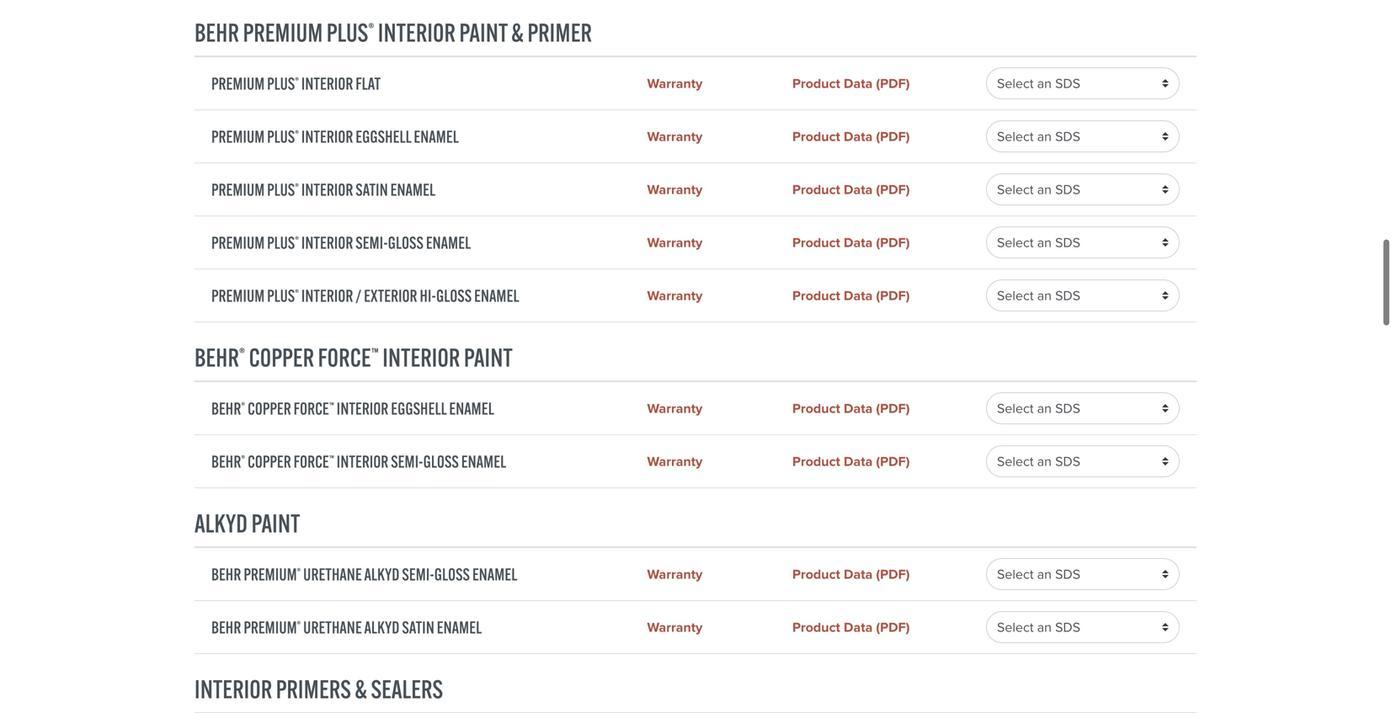 Task type: describe. For each thing, give the bounding box(es) containing it.
® inside behr ® copper force ™ interior paint
[[239, 344, 245, 363]]

behr ® copper force ™ interior semi-gloss enamel
[[211, 451, 506, 472]]

™ for interior semi-gloss enamel
[[329, 453, 334, 465]]

warranty for premium plus ® interior eggshell enamel
[[647, 126, 703, 147]]

product data (pdf) for premium plus ® interior / exterior hi-gloss enamel
[[793, 286, 910, 306]]

interior down behr ® copper force ™ interior eggshell enamel in the bottom left of the page
[[337, 451, 389, 472]]

alkyd for urethane alkyd satin enamel
[[364, 617, 400, 638]]

interior down 'premium plus ® interior eggshell enamel'
[[301, 179, 353, 200]]

data for premium plus ® interior satin enamel
[[844, 179, 873, 200]]

® inside premium plus ® interior / exterior hi-gloss enamel
[[295, 287, 299, 299]]

warranty link for premium plus ® interior satin enamel
[[647, 179, 793, 200]]

® inside behr premium ® urethane alkyd satin enamel
[[297, 619, 301, 631]]

product for premium plus ® interior semi-gloss enamel
[[793, 232, 841, 253]]

® inside behr ® copper force ™ interior eggshell enamel
[[241, 400, 245, 412]]

7 (pdf) from the top
[[876, 451, 910, 472]]

primers
[[276, 673, 351, 705]]

interior left flat
[[301, 73, 353, 94]]

7 product data (pdf) link from the top
[[793, 451, 986, 472]]

® inside behr ® copper force ™ interior semi-gloss enamel
[[241, 453, 245, 465]]

® inside behr premium plus ® interior paint & primer
[[368, 19, 374, 38]]

data for premium plus ® interior semi-gloss enamel
[[844, 232, 873, 253]]

product for premium plus ® interior / exterior hi-gloss enamel
[[793, 286, 841, 306]]

premium plus ® interior eggshell enamel
[[211, 126, 459, 147]]

product data (pdf) for premium plus ® interior satin enamel
[[793, 179, 910, 200]]

behr for paint
[[195, 342, 239, 373]]

data for premium plus ® interior flat
[[844, 73, 873, 93]]

behr for semi-
[[211, 451, 241, 472]]

warranty for premium plus ® interior / exterior hi-gloss enamel
[[647, 286, 703, 306]]

product data (pdf) for premium plus ® interior flat
[[793, 73, 910, 93]]

warranty link for premium plus ® interior semi-gloss enamel
[[647, 232, 793, 253]]

copper for interior semi-gloss enamel
[[248, 451, 291, 472]]

warranty for premium plus ® interior flat
[[647, 73, 703, 93]]

product for behr premium ® urethane alkyd semi-gloss enamel
[[793, 564, 841, 585]]

force for interior paint
[[318, 342, 371, 373]]

behr ® copper force ™ interior eggshell enamel
[[211, 398, 494, 419]]

force for interior eggshell enamel
[[294, 398, 329, 419]]

interior
[[378, 16, 456, 48]]

7 product from the top
[[793, 451, 841, 472]]

warranty link for premium plus ® interior / exterior hi-gloss enamel
[[647, 286, 793, 306]]

2 vertical spatial semi-
[[402, 564, 434, 585]]

primer
[[528, 16, 592, 48]]

product for premium plus ® interior eggshell enamel
[[793, 126, 841, 147]]

product data (pdf) for behr premium ® urethane alkyd satin enamel
[[793, 617, 910, 638]]

alkyd for urethane alkyd semi-gloss enamel
[[364, 564, 400, 585]]

7 warranty link from the top
[[647, 451, 793, 472]]

behr premium ® urethane alkyd semi-gloss enamel
[[211, 564, 517, 585]]

0 vertical spatial paint
[[464, 342, 513, 373]]

copper for interior eggshell enamel
[[248, 398, 291, 419]]

0 horizontal spatial paint
[[251, 507, 300, 539]]

force for interior semi-gloss enamel
[[294, 451, 329, 472]]

1 vertical spatial eggshell
[[391, 398, 447, 419]]

1 vertical spatial semi-
[[391, 451, 423, 472]]

® inside premium plus ® interior satin enamel
[[295, 181, 299, 193]]

interior primers & sealers
[[195, 673, 443, 705]]

plus for interior / exterior hi-gloss enamel
[[267, 285, 295, 306]]

copper for interior paint
[[249, 342, 314, 373]]

6 product data (pdf) from the top
[[793, 398, 910, 419]]

warranty for premium plus ® interior semi-gloss enamel
[[647, 232, 703, 253]]

flat
[[356, 73, 381, 94]]

6 warranty from the top
[[647, 398, 703, 419]]

behr for &
[[195, 16, 239, 48]]

behr for gloss
[[211, 564, 241, 585]]

hi-
[[420, 285, 436, 306]]

warranty link for behr premium ® urethane alkyd semi-gloss enamel
[[647, 564, 793, 585]]

product data (pdf) for premium plus ® interior semi-gloss enamel
[[793, 232, 910, 253]]

premium plus ® interior satin enamel
[[211, 179, 436, 200]]

plus for interior semi-gloss enamel
[[267, 232, 295, 253]]

6 (pdf) from the top
[[876, 398, 910, 419]]

warranty link for premium plus ® interior flat
[[647, 73, 793, 93]]

product for premium plus ® interior flat
[[793, 73, 841, 93]]

(pdf) for premium plus ® interior satin enamel
[[876, 179, 910, 200]]

® inside 'premium plus ® interior eggshell enamel'
[[295, 128, 299, 140]]

interior down behr ® copper force ™ interior paint at the left of page
[[337, 398, 389, 419]]

data for behr premium ® urethane alkyd semi-gloss enamel
[[844, 564, 873, 585]]

data for premium plus ® interior / exterior hi-gloss enamel
[[844, 286, 873, 306]]

0 vertical spatial alkyd
[[195, 507, 248, 539]]

sealers
[[371, 673, 443, 705]]

behr premium ® urethane alkyd satin enamel
[[211, 617, 482, 638]]

product data (pdf) link for behr premium ® urethane alkyd satin enamel
[[793, 617, 986, 638]]

premium plus ® interior semi-gloss enamel
[[211, 232, 471, 253]]



Task type: vqa. For each thing, say whether or not it's contained in the screenshot.
Kitchen,
no



Task type: locate. For each thing, give the bounding box(es) containing it.
warranty link for premium plus ® interior eggshell enamel
[[647, 126, 793, 147]]

plus
[[327, 16, 368, 48], [267, 73, 295, 94], [267, 126, 295, 147], [267, 179, 295, 200], [267, 232, 295, 253], [267, 285, 295, 306]]

plus down premium plus ® interior satin enamel at left
[[267, 232, 295, 253]]

6 product data (pdf) link from the top
[[793, 398, 986, 419]]

4 product from the top
[[793, 232, 841, 253]]

™ down premium plus ® interior / exterior hi-gloss enamel
[[371, 344, 379, 363]]

enamel
[[414, 126, 459, 147], [391, 179, 436, 200], [426, 232, 471, 253], [474, 285, 519, 306], [449, 398, 494, 419], [461, 451, 506, 472], [472, 564, 517, 585], [437, 617, 482, 638]]

2 data from the top
[[844, 126, 873, 147]]

premium
[[243, 16, 323, 48], [211, 73, 265, 94], [211, 126, 265, 147], [211, 179, 265, 200], [211, 232, 265, 253], [211, 285, 265, 306], [244, 564, 297, 585], [244, 617, 297, 638]]

0 vertical spatial satin
[[356, 179, 388, 200]]

plus for interior eggshell enamel
[[267, 126, 295, 147]]

warranty for behr premium ® urethane alkyd satin enamel
[[647, 617, 703, 638]]

7 data from the top
[[844, 451, 873, 472]]

9 product data (pdf) from the top
[[793, 617, 910, 638]]

1 vertical spatial &
[[355, 673, 367, 705]]

(pdf) for premium plus ® interior semi-gloss enamel
[[876, 232, 910, 253]]

5 product data (pdf) link from the top
[[793, 286, 986, 306]]

behr for enamel
[[211, 617, 241, 638]]

gloss
[[388, 232, 424, 253], [436, 285, 472, 306], [423, 451, 459, 472], [434, 564, 470, 585]]

copper
[[249, 342, 314, 373], [248, 398, 291, 419], [248, 451, 291, 472]]

1 data from the top
[[844, 73, 873, 93]]

3 (pdf) from the top
[[876, 179, 910, 200]]

exterior
[[364, 285, 417, 306]]

1 horizontal spatial &
[[512, 16, 524, 48]]

warranty for behr premium ® urethane alkyd semi-gloss enamel
[[647, 564, 703, 585]]

plus left /
[[267, 285, 295, 306]]

5 warranty link from the top
[[647, 286, 793, 306]]

2 warranty from the top
[[647, 126, 703, 147]]

interior down hi-
[[383, 342, 460, 373]]

™ down behr ® copper force ™ interior paint at the left of page
[[329, 400, 334, 412]]

(pdf) for behr premium ® urethane alkyd semi-gloss enamel
[[876, 564, 910, 585]]

2 urethane from the top
[[303, 617, 362, 638]]

data for premium plus ® interior eggshell enamel
[[844, 126, 873, 147]]

6 data from the top
[[844, 398, 873, 419]]

force up behr ® copper force ™ interior eggshell enamel in the bottom left of the page
[[318, 342, 371, 373]]

1 warranty from the top
[[647, 73, 703, 93]]

9 warranty from the top
[[647, 617, 703, 638]]

urethane for urethane alkyd semi-gloss enamel
[[303, 564, 362, 585]]

(pdf) for behr premium ® urethane alkyd satin enamel
[[876, 617, 910, 638]]

product for behr premium ® urethane alkyd satin enamel
[[793, 617, 841, 638]]

8 warranty from the top
[[647, 564, 703, 585]]

2 vertical spatial alkyd
[[364, 617, 400, 638]]

(pdf) for premium plus ® interior flat
[[876, 73, 910, 93]]

™ for interior paint
[[371, 344, 379, 363]]

force down behr ® copper force ™ interior paint at the left of page
[[294, 398, 329, 419]]

product data (pdf) link for premium plus ® interior eggshell enamel
[[793, 126, 986, 147]]

1 vertical spatial urethane
[[303, 617, 362, 638]]

2 product data (pdf) link from the top
[[793, 126, 986, 147]]

0 vertical spatial urethane
[[303, 564, 362, 585]]

interior left primers
[[195, 673, 272, 705]]

satin up premium plus ® interior semi-gloss enamel
[[356, 179, 388, 200]]

satin up sealers
[[402, 617, 434, 638]]

&
[[512, 16, 524, 48], [355, 673, 367, 705]]

5 (pdf) from the top
[[876, 286, 910, 306]]

plus down premium plus ® interior flat
[[267, 126, 295, 147]]

(pdf) for premium plus ® interior / exterior hi-gloss enamel
[[876, 286, 910, 306]]

plus for interior flat
[[267, 73, 295, 94]]

alkyd
[[195, 507, 248, 539], [364, 564, 400, 585], [364, 617, 400, 638]]

warranty
[[647, 73, 703, 93], [647, 126, 703, 147], [647, 179, 703, 200], [647, 232, 703, 253], [647, 286, 703, 306], [647, 398, 703, 419], [647, 451, 703, 472], [647, 564, 703, 585], [647, 617, 703, 638]]

product data (pdf) link for premium plus ® interior flat
[[793, 73, 986, 93]]

plus up 'premium plus ® interior eggshell enamel'
[[267, 73, 295, 94]]

5 product data (pdf) from the top
[[793, 286, 910, 306]]

data
[[844, 73, 873, 93], [844, 126, 873, 147], [844, 179, 873, 200], [844, 232, 873, 253], [844, 286, 873, 306], [844, 398, 873, 419], [844, 451, 873, 472], [844, 564, 873, 585], [844, 617, 873, 638]]

eggshell up behr ® copper force ™ interior semi-gloss enamel
[[391, 398, 447, 419]]

4 warranty link from the top
[[647, 232, 793, 253]]

behr ® copper force ™ interior paint
[[195, 342, 513, 373]]

3 product data (pdf) from the top
[[793, 179, 910, 200]]

3 product data (pdf) link from the top
[[793, 179, 986, 200]]

0 vertical spatial eggshell
[[356, 126, 411, 147]]

7 warranty from the top
[[647, 451, 703, 472]]

3 warranty from the top
[[647, 179, 703, 200]]

4 product data (pdf) link from the top
[[793, 232, 986, 253]]

8 data from the top
[[844, 564, 873, 585]]

5 warranty from the top
[[647, 286, 703, 306]]

force down behr ® copper force ™ interior eggshell enamel in the bottom left of the page
[[294, 451, 329, 472]]

plus up flat
[[327, 16, 368, 48]]

& left sealers
[[355, 673, 367, 705]]

4 warranty from the top
[[647, 232, 703, 253]]

1 vertical spatial force
[[294, 398, 329, 419]]

urethane for urethane alkyd satin enamel
[[303, 617, 362, 638]]

paint
[[464, 342, 513, 373], [251, 507, 300, 539]]

9 (pdf) from the top
[[876, 617, 910, 638]]

4 product data (pdf) from the top
[[793, 232, 910, 253]]

1 urethane from the top
[[303, 564, 362, 585]]

behr premium plus ® interior paint & primer
[[195, 16, 592, 48]]

product data (pdf) link for behr premium ® urethane alkyd semi-gloss enamel
[[793, 564, 986, 585]]

9 warranty link from the top
[[647, 617, 793, 638]]

0 horizontal spatial satin
[[356, 179, 388, 200]]

9 product data (pdf) link from the top
[[793, 617, 986, 638]]

warranty for premium plus ® interior satin enamel
[[647, 179, 703, 200]]

1 warranty link from the top
[[647, 73, 793, 93]]

premium plus ® interior flat
[[211, 73, 381, 94]]

6 warranty link from the top
[[647, 398, 793, 419]]

premium plus ® interior / exterior hi-gloss enamel
[[211, 285, 519, 306]]

1 vertical spatial satin
[[402, 617, 434, 638]]

1 product data (pdf) link from the top
[[793, 73, 986, 93]]

warranty link for behr premium ® urethane alkyd satin enamel
[[647, 617, 793, 638]]

product
[[793, 73, 841, 93], [793, 126, 841, 147], [793, 179, 841, 200], [793, 232, 841, 253], [793, 286, 841, 306], [793, 398, 841, 419], [793, 451, 841, 472], [793, 564, 841, 585], [793, 617, 841, 638]]

eggshell
[[356, 126, 411, 147], [391, 398, 447, 419]]

1 vertical spatial ™
[[329, 400, 334, 412]]

2 vertical spatial ™
[[329, 453, 334, 465]]

1 horizontal spatial satin
[[402, 617, 434, 638]]

(pdf)
[[876, 73, 910, 93], [876, 126, 910, 147], [876, 179, 910, 200], [876, 232, 910, 253], [876, 286, 910, 306], [876, 398, 910, 419], [876, 451, 910, 472], [876, 564, 910, 585], [876, 617, 910, 638]]

® inside premium plus ® interior semi-gloss enamel
[[295, 234, 299, 246]]

paint
[[459, 16, 508, 48]]

™ for interior eggshell enamel
[[329, 400, 334, 412]]

4 (pdf) from the top
[[876, 232, 910, 253]]

data for behr premium ® urethane alkyd satin enamel
[[844, 617, 873, 638]]

9 product from the top
[[793, 617, 841, 638]]

0 vertical spatial semi-
[[356, 232, 388, 253]]

5 data from the top
[[844, 286, 873, 306]]

interior left /
[[301, 285, 353, 306]]

8 product from the top
[[793, 564, 841, 585]]

6 product from the top
[[793, 398, 841, 419]]

product data (pdf) link for premium plus ® interior semi-gloss enamel
[[793, 232, 986, 253]]

™ inside behr ® copper force ™ interior semi-gloss enamel
[[329, 453, 334, 465]]

0 vertical spatial &
[[512, 16, 524, 48]]

urethane
[[303, 564, 362, 585], [303, 617, 362, 638]]

8 product data (pdf) link from the top
[[793, 564, 986, 585]]

0 horizontal spatial &
[[355, 673, 367, 705]]

9 data from the top
[[844, 617, 873, 638]]

4 data from the top
[[844, 232, 873, 253]]

8 (pdf) from the top
[[876, 564, 910, 585]]

urethane up behr premium ® urethane alkyd satin enamel
[[303, 564, 362, 585]]

1 vertical spatial paint
[[251, 507, 300, 539]]

1 product from the top
[[793, 73, 841, 93]]

product data (pdf) for premium plus ® interior eggshell enamel
[[793, 126, 910, 147]]

2 product from the top
[[793, 126, 841, 147]]

0 vertical spatial copper
[[249, 342, 314, 373]]

2 warranty link from the top
[[647, 126, 793, 147]]

5 product from the top
[[793, 286, 841, 306]]

(pdf) for premium plus ® interior eggshell enamel
[[876, 126, 910, 147]]

satin
[[356, 179, 388, 200], [402, 617, 434, 638]]

interior up premium plus ® interior satin enamel at left
[[301, 126, 353, 147]]

product data (pdf) link for premium plus ® interior satin enamel
[[793, 179, 986, 200]]

/
[[356, 285, 362, 306]]

7 product data (pdf) from the top
[[793, 451, 910, 472]]

behr for eggshell
[[211, 398, 241, 419]]

2 vertical spatial copper
[[248, 451, 291, 472]]

0 vertical spatial ™
[[371, 344, 379, 363]]

8 warranty link from the top
[[647, 564, 793, 585]]

2 (pdf) from the top
[[876, 126, 910, 147]]

8 product data (pdf) from the top
[[793, 564, 910, 585]]

™
[[371, 344, 379, 363], [329, 400, 334, 412], [329, 453, 334, 465]]

plus for interior satin enamel
[[267, 179, 295, 200]]

& right paint
[[512, 16, 524, 48]]

™ inside behr ® copper force ™ interior paint
[[371, 344, 379, 363]]

3 warranty link from the top
[[647, 179, 793, 200]]

2 product data (pdf) from the top
[[793, 126, 910, 147]]

1 horizontal spatial paint
[[464, 342, 513, 373]]

™ inside behr ® copper force ™ interior eggshell enamel
[[329, 400, 334, 412]]

product data (pdf) for behr premium ® urethane alkyd semi-gloss enamel
[[793, 564, 910, 585]]

product data (pdf) link for premium plus ® interior / exterior hi-gloss enamel
[[793, 286, 986, 306]]

® inside premium plus ® interior flat
[[295, 75, 299, 87]]

urethane down behr premium ® urethane alkyd semi-gloss enamel
[[303, 617, 362, 638]]

alkyd paint
[[195, 507, 300, 539]]

force
[[318, 342, 371, 373], [294, 398, 329, 419], [294, 451, 329, 472]]

® inside behr premium ® urethane alkyd semi-gloss enamel
[[297, 566, 301, 578]]

1 vertical spatial copper
[[248, 398, 291, 419]]

plus down 'premium plus ® interior eggshell enamel'
[[267, 179, 295, 200]]

®
[[368, 19, 374, 38], [295, 75, 299, 87], [295, 128, 299, 140], [295, 181, 299, 193], [295, 234, 299, 246], [295, 287, 299, 299], [239, 344, 245, 363], [241, 400, 245, 412], [241, 453, 245, 465], [297, 566, 301, 578], [297, 619, 301, 631]]

eggshell down flat
[[356, 126, 411, 147]]

behr
[[195, 16, 239, 48], [195, 342, 239, 373], [211, 398, 241, 419], [211, 451, 241, 472], [211, 564, 241, 585], [211, 617, 241, 638]]

1 (pdf) from the top
[[876, 73, 910, 93]]

1 vertical spatial alkyd
[[364, 564, 400, 585]]

product for premium plus ® interior satin enamel
[[793, 179, 841, 200]]

3 data from the top
[[844, 179, 873, 200]]

semi-
[[356, 232, 388, 253], [391, 451, 423, 472], [402, 564, 434, 585]]

warranty link
[[647, 73, 793, 93], [647, 126, 793, 147], [647, 179, 793, 200], [647, 232, 793, 253], [647, 286, 793, 306], [647, 398, 793, 419], [647, 451, 793, 472], [647, 564, 793, 585], [647, 617, 793, 638]]

interior down premium plus ® interior satin enamel at left
[[301, 232, 353, 253]]

3 product from the top
[[793, 179, 841, 200]]

interior
[[301, 73, 353, 94], [301, 126, 353, 147], [301, 179, 353, 200], [301, 232, 353, 253], [301, 285, 353, 306], [383, 342, 460, 373], [337, 398, 389, 419], [337, 451, 389, 472], [195, 673, 272, 705]]

1 product data (pdf) from the top
[[793, 73, 910, 93]]

™ down behr ® copper force ™ interior eggshell enamel in the bottom left of the page
[[329, 453, 334, 465]]

0 vertical spatial force
[[318, 342, 371, 373]]

product data (pdf)
[[793, 73, 910, 93], [793, 126, 910, 147], [793, 179, 910, 200], [793, 232, 910, 253], [793, 286, 910, 306], [793, 398, 910, 419], [793, 451, 910, 472], [793, 564, 910, 585], [793, 617, 910, 638]]

product data (pdf) link
[[793, 73, 986, 93], [793, 126, 986, 147], [793, 179, 986, 200], [793, 232, 986, 253], [793, 286, 986, 306], [793, 398, 986, 419], [793, 451, 986, 472], [793, 564, 986, 585], [793, 617, 986, 638]]

2 vertical spatial force
[[294, 451, 329, 472]]



